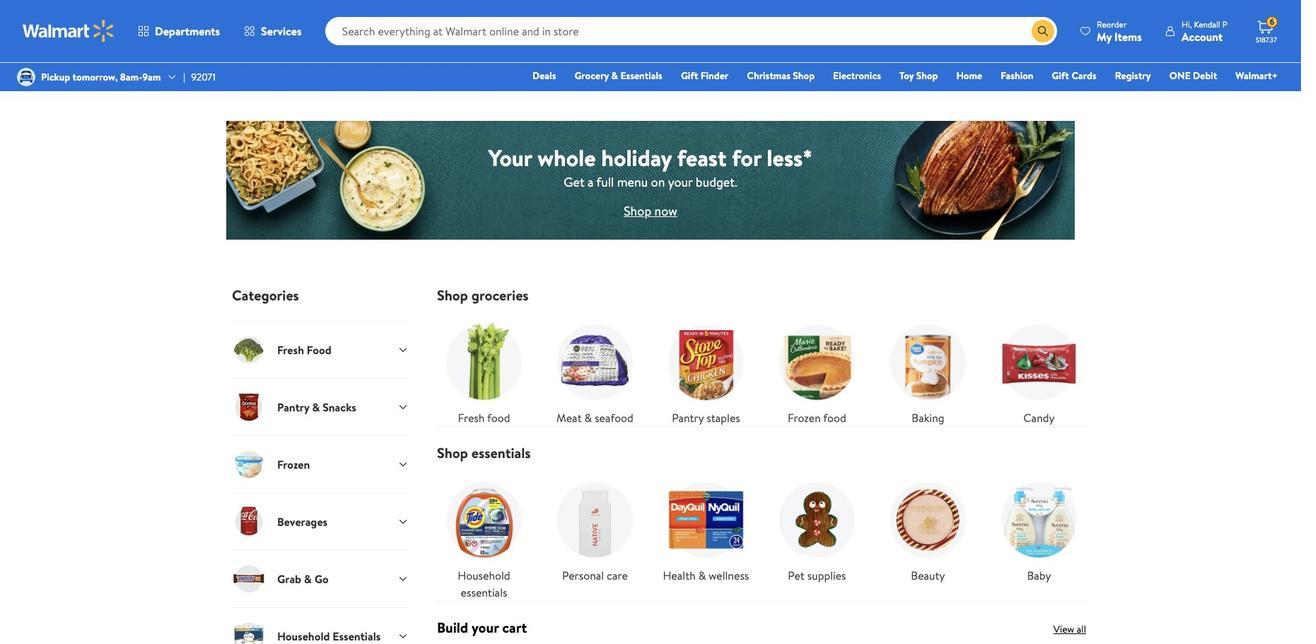 Task type: locate. For each thing, give the bounding box(es) containing it.
candy link
[[992, 315, 1086, 426]]

walmart+
[[1236, 69, 1278, 83]]

0 vertical spatial household
[[458, 568, 510, 583]]

food for fresh food
[[487, 410, 510, 426]]

1 food from the left
[[487, 410, 510, 426]]

list containing household essentials
[[429, 462, 1095, 601]]

grab
[[277, 571, 301, 587]]

8am-
[[120, 70, 142, 84]]

items
[[1115, 29, 1142, 44]]

essentials for shop essentials
[[472, 443, 531, 462]]

go
[[314, 571, 329, 587]]

essentials inside household essentials
[[461, 585, 507, 600]]

household up build your cart
[[458, 568, 510, 583]]

& right grocery at top left
[[611, 69, 618, 83]]

shop right christmas
[[793, 69, 815, 83]]

fresh up shop essentials
[[458, 410, 485, 426]]

your whole holiday feast for less* get a full menu on your budget.
[[489, 142, 813, 191]]

home link
[[950, 68, 989, 83]]

0 vertical spatial essentials
[[472, 443, 531, 462]]

registry
[[1115, 69, 1151, 83]]

essentials
[[620, 69, 663, 83], [333, 629, 381, 644]]

beverages
[[277, 514, 328, 530]]

pantry inside pantry staples link
[[672, 410, 704, 426]]

fresh inside dropdown button
[[277, 342, 304, 358]]

essentials up build your cart
[[461, 585, 507, 600]]

essentials down grab & go dropdown button
[[333, 629, 381, 644]]

1 gift from the left
[[681, 69, 698, 83]]

0 vertical spatial your
[[668, 173, 693, 191]]

grocery
[[575, 69, 609, 83]]

1 vertical spatial your
[[472, 618, 499, 637]]

1 horizontal spatial your
[[668, 173, 693, 191]]

one
[[1170, 69, 1191, 83]]

registry link
[[1109, 68, 1157, 83]]

snacks
[[323, 399, 356, 415]]

reorder my items
[[1097, 18, 1142, 44]]

pantry
[[277, 399, 309, 415], [672, 410, 704, 426]]

frozen button
[[232, 436, 409, 493]]

gift left the cards
[[1052, 69, 1069, 83]]

& left go
[[304, 571, 312, 587]]

household for household essentials
[[458, 568, 510, 583]]

Search search field
[[325, 17, 1057, 45]]

gift left finder
[[681, 69, 698, 83]]

your right on
[[668, 173, 693, 191]]

&
[[611, 69, 618, 83], [312, 399, 320, 415], [585, 410, 592, 426], [698, 568, 706, 583], [304, 571, 312, 587]]

for
[[732, 142, 761, 173]]

1 list from the top
[[429, 304, 1095, 426]]

& left snacks
[[312, 399, 320, 415]]

electronics
[[833, 69, 881, 83]]

pantry left "staples"
[[672, 410, 704, 426]]

0 horizontal spatial frozen
[[277, 457, 310, 472]]

1 horizontal spatial pantry
[[672, 410, 704, 426]]

electronics link
[[827, 68, 888, 83]]

health & wellness
[[663, 568, 749, 583]]

0 horizontal spatial household
[[277, 629, 330, 644]]

fresh left food
[[277, 342, 304, 358]]

gift
[[681, 69, 698, 83], [1052, 69, 1069, 83]]

pantry for pantry staples
[[672, 410, 704, 426]]

1 horizontal spatial gift
[[1052, 69, 1069, 83]]

1 horizontal spatial fresh
[[458, 410, 485, 426]]

toy
[[900, 69, 914, 83]]

fresh inside list
[[458, 410, 485, 426]]

frozen
[[788, 410, 821, 426], [277, 457, 310, 472]]

Walmart Site-Wide search field
[[325, 17, 1057, 45]]

pantry for pantry & snacks
[[277, 399, 309, 415]]

health
[[663, 568, 696, 583]]

household inside dropdown button
[[277, 629, 330, 644]]

pantry staples
[[672, 410, 740, 426]]

deals link
[[526, 68, 563, 83]]

gift cards link
[[1046, 68, 1103, 83]]

shop for now
[[624, 202, 651, 220]]

one debit
[[1170, 69, 1217, 83]]

your
[[489, 142, 532, 173]]

pantry inside pantry & snacks dropdown button
[[277, 399, 309, 415]]

0 vertical spatial fresh
[[277, 342, 304, 358]]

all
[[1077, 622, 1086, 636]]

food
[[307, 342, 331, 358]]

departments button
[[126, 14, 232, 48]]

0 horizontal spatial fresh
[[277, 342, 304, 358]]

1 horizontal spatial food
[[823, 410, 846, 426]]

& for essentials
[[611, 69, 618, 83]]

personal
[[562, 568, 604, 583]]

fresh food button
[[232, 321, 409, 378]]

1 vertical spatial essentials
[[333, 629, 381, 644]]

grab & go button
[[232, 550, 409, 607]]

essentials down the fresh food
[[472, 443, 531, 462]]

now
[[655, 202, 677, 220]]

pet supplies
[[788, 568, 846, 583]]

health & wellness link
[[659, 473, 753, 584]]

1 horizontal spatial household
[[458, 568, 510, 583]]

& for go
[[304, 571, 312, 587]]

0 horizontal spatial food
[[487, 410, 510, 426]]

shop left groceries
[[437, 286, 468, 305]]

household essentials button
[[232, 607, 409, 644]]

6
[[1270, 16, 1275, 28]]

walmart+ link
[[1229, 68, 1284, 83]]

1 vertical spatial fresh
[[458, 410, 485, 426]]

pantry left snacks
[[277, 399, 309, 415]]

search icon image
[[1037, 25, 1049, 37]]

shop down the fresh food
[[437, 443, 468, 462]]

essentials
[[472, 443, 531, 462], [461, 585, 507, 600]]

household down "grab & go"
[[277, 629, 330, 644]]

reorder
[[1097, 18, 1127, 30]]

2 gift from the left
[[1052, 69, 1069, 83]]

1 horizontal spatial frozen
[[788, 410, 821, 426]]

& inside dropdown button
[[304, 571, 312, 587]]

shop
[[793, 69, 815, 83], [916, 69, 938, 83], [624, 202, 651, 220], [437, 286, 468, 305], [437, 443, 468, 462]]

1 vertical spatial household
[[277, 629, 330, 644]]

0 vertical spatial frozen
[[788, 410, 821, 426]]

fresh food link
[[437, 315, 531, 426]]

0 horizontal spatial essentials
[[333, 629, 381, 644]]

1 vertical spatial frozen
[[277, 457, 310, 472]]

food
[[487, 410, 510, 426], [823, 410, 846, 426]]

shop now link
[[624, 202, 677, 220]]

92071
[[191, 70, 216, 84]]

1 vertical spatial essentials
[[461, 585, 507, 600]]

& inside dropdown button
[[312, 399, 320, 415]]

essentials right grocery at top left
[[620, 69, 663, 83]]

cart
[[502, 618, 527, 637]]

list
[[429, 304, 1095, 426], [429, 462, 1095, 601]]

meat & seafood link
[[548, 315, 642, 426]]

0 vertical spatial list
[[429, 304, 1095, 426]]

2 food from the left
[[823, 410, 846, 426]]

gift for gift finder
[[681, 69, 698, 83]]

candy
[[1024, 410, 1055, 426]]

list containing fresh food
[[429, 304, 1095, 426]]

household essentials
[[458, 568, 510, 600]]

0 horizontal spatial gift
[[681, 69, 698, 83]]

& for seafood
[[585, 410, 592, 426]]

0 horizontal spatial your
[[472, 618, 499, 637]]

shop left the now at top right
[[624, 202, 651, 220]]

& right meat
[[585, 410, 592, 426]]

0 horizontal spatial pantry
[[277, 399, 309, 415]]

 image
[[17, 68, 35, 86]]

view
[[1053, 622, 1074, 636]]

staples
[[707, 410, 740, 426]]

menu
[[617, 173, 648, 191]]

0 vertical spatial essentials
[[620, 69, 663, 83]]

frozen inside dropdown button
[[277, 457, 310, 472]]

1 vertical spatial list
[[429, 462, 1095, 601]]

|
[[183, 70, 185, 84]]

& right health
[[698, 568, 706, 583]]

shop essentials
[[437, 443, 531, 462]]

build your cart
[[437, 618, 527, 637]]

your left cart
[[472, 618, 499, 637]]

shop right toy in the top right of the page
[[916, 69, 938, 83]]

2 list from the top
[[429, 462, 1095, 601]]

frozen inside list
[[788, 410, 821, 426]]

grocery & essentials
[[575, 69, 663, 83]]

your
[[668, 173, 693, 191], [472, 618, 499, 637]]

fresh food
[[458, 410, 510, 426]]

hi,
[[1182, 18, 1192, 30]]



Task type: vqa. For each thing, say whether or not it's contained in the screenshot.
Household for Household Essentials
yes



Task type: describe. For each thing, give the bounding box(es) containing it.
whole
[[538, 142, 596, 173]]

meat
[[557, 410, 582, 426]]

| 92071
[[183, 70, 216, 84]]

a
[[588, 173, 594, 191]]

pantry & snacks
[[277, 399, 356, 415]]

pickup
[[41, 70, 70, 84]]

toy shop
[[900, 69, 938, 83]]

full
[[597, 173, 614, 191]]

pet supplies link
[[770, 473, 864, 584]]

pantry & snacks button
[[232, 378, 409, 436]]

household for household essentials
[[277, 629, 330, 644]]

view all
[[1053, 622, 1086, 636]]

personal care link
[[548, 473, 642, 584]]

beverages button
[[232, 493, 409, 550]]

less*
[[767, 142, 813, 173]]

supplies
[[807, 568, 846, 583]]

walmart image
[[23, 20, 115, 42]]

essentials inside dropdown button
[[333, 629, 381, 644]]

fresh food
[[277, 342, 331, 358]]

list for shop essentials
[[429, 462, 1095, 601]]

deals
[[533, 69, 556, 83]]

fashion
[[1001, 69, 1034, 83]]

food for frozen food
[[823, 410, 846, 426]]

gift finder
[[681, 69, 729, 83]]

essentials for household essentials
[[461, 585, 507, 600]]

meat & seafood
[[557, 410, 634, 426]]

$187.37
[[1256, 35, 1277, 45]]

christmas shop link
[[741, 68, 821, 83]]

fashion link
[[994, 68, 1040, 83]]

shop now
[[624, 202, 677, 220]]

build
[[437, 618, 468, 637]]

christmas shop
[[747, 69, 815, 83]]

christmas
[[747, 69, 791, 83]]

frozen for frozen
[[277, 457, 310, 472]]

household essentials link
[[437, 473, 531, 601]]

baby link
[[992, 473, 1086, 584]]

personal care
[[562, 568, 628, 583]]

home
[[956, 69, 982, 83]]

feast
[[677, 142, 727, 173]]

hi, kendall p account
[[1182, 18, 1228, 44]]

fresh for fresh food
[[277, 342, 304, 358]]

shop inside christmas shop link
[[793, 69, 815, 83]]

6 $187.37
[[1256, 16, 1277, 45]]

care
[[607, 568, 628, 583]]

fresh for fresh food
[[458, 410, 485, 426]]

9am
[[142, 70, 161, 84]]

grab & go
[[277, 571, 329, 587]]

gift for gift cards
[[1052, 69, 1069, 83]]

on
[[651, 173, 665, 191]]

shop groceries
[[437, 286, 529, 305]]

tomorrow,
[[73, 70, 118, 84]]

gift finder link
[[675, 68, 735, 83]]

beauty link
[[881, 473, 975, 584]]

beauty
[[911, 568, 945, 583]]

gift cards
[[1052, 69, 1097, 83]]

shop inside toy shop link
[[916, 69, 938, 83]]

p
[[1223, 18, 1228, 30]]

services
[[261, 23, 302, 39]]

your inside your whole holiday feast for less* get a full menu on your budget.
[[668, 173, 693, 191]]

frozen for frozen food
[[788, 410, 821, 426]]

baby
[[1027, 568, 1051, 583]]

your whole holiday feast for less*. get a full menu on your budget. shop now. image
[[226, 120, 1075, 241]]

view all link
[[1053, 622, 1086, 636]]

& for snacks
[[312, 399, 320, 415]]

one debit link
[[1163, 68, 1224, 83]]

& for wellness
[[698, 568, 706, 583]]

pantry staples link
[[659, 315, 753, 426]]

shop for essentials
[[437, 443, 468, 462]]

1 horizontal spatial essentials
[[620, 69, 663, 83]]

cards
[[1072, 69, 1097, 83]]

frozen food link
[[770, 315, 864, 426]]

toy shop link
[[893, 68, 944, 83]]

pickup tomorrow, 8am-9am
[[41, 70, 161, 84]]

wellness
[[709, 568, 749, 583]]

shop for groceries
[[437, 286, 468, 305]]

get
[[564, 173, 585, 191]]

baking
[[912, 410, 944, 426]]

debit
[[1193, 69, 1217, 83]]

departments
[[155, 23, 220, 39]]

seafood
[[595, 410, 634, 426]]

baking link
[[881, 315, 975, 426]]

list for shop groceries
[[429, 304, 1095, 426]]

kendall
[[1194, 18, 1221, 30]]

household essentials
[[277, 629, 381, 644]]

budget.
[[696, 173, 737, 191]]

holiday
[[601, 142, 672, 173]]



